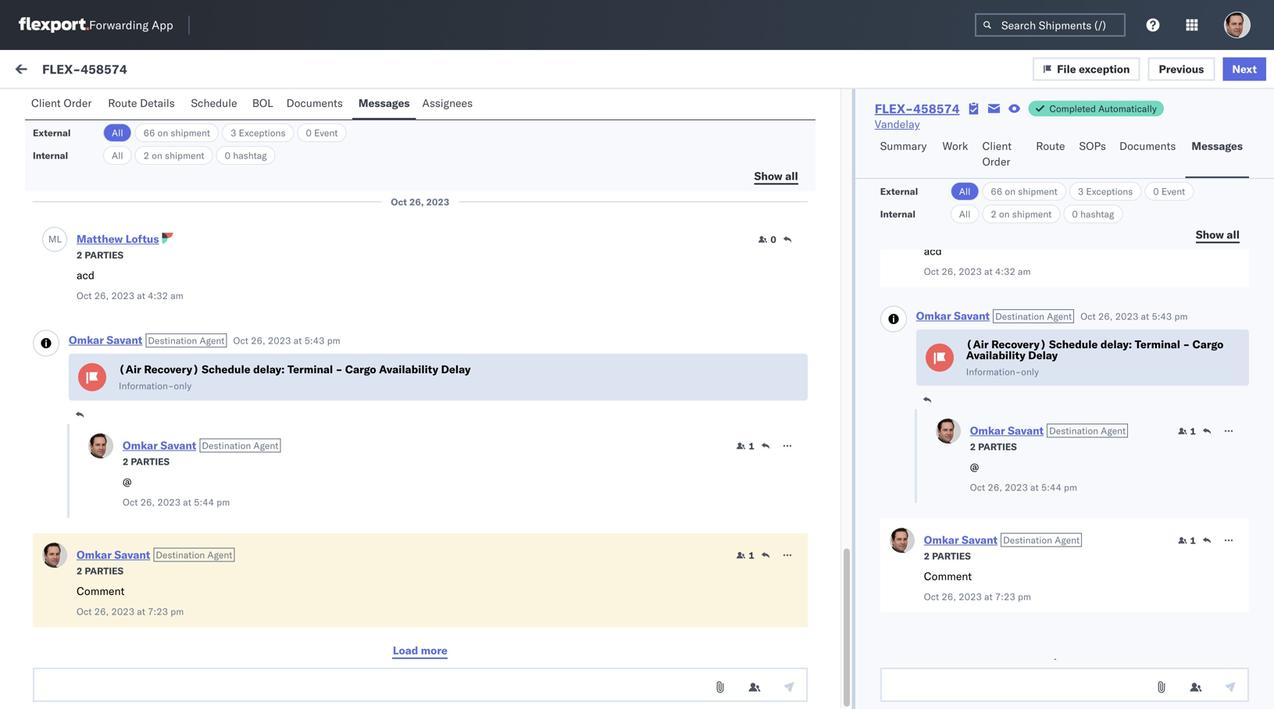Task type: describe. For each thing, give the bounding box(es) containing it.
1 horizontal spatial availability
[[966, 348, 1026, 362]]

flexport. image
[[19, 17, 89, 33]]

details
[[140, 96, 175, 110]]

bol
[[252, 96, 273, 110]]

list
[[230, 99, 249, 113]]

soon inside we are notifying you that your shipment, k & k, devan has been delayed. expected. please note that this may impact your shipment's final delivery date. we appreciate your understanding and will update you with the status of your shipment as soon as possible. oct 26, 2023 at 5:45 pm
[[300, 128, 324, 141]]

k
[[326, 96, 333, 110]]

internal for show all 'button' to the right
[[880, 208, 916, 220]]

1 horizontal spatial @
[[970, 460, 979, 474]]

Search Shipments (/) text field
[[975, 13, 1126, 37]]

understanding
[[612, 112, 684, 126]]

0 horizontal spatial @
[[123, 475, 132, 489]]

automatically
[[1099, 103, 1157, 114]]

0 horizontal spatial 5:43
[[304, 335, 325, 347]]

1 horizontal spatial @ oct 26, 2023 at 5:44 pm
[[970, 460, 1077, 493]]

(0) for external (0)
[[69, 99, 89, 113]]

next button
[[1223, 57, 1267, 81]]

0 horizontal spatial comment oct 26, 2023 at 7:23 pm
[[77, 584, 184, 618]]

note inside we are notifying you that your shipment, k & k, devan has been delayed. expected. please note that this may impact your shipment's final delivery date. we appreciate your understanding and will update you with the status of your shipment as soon as possible. oct 26, 2023 at 5:45 pm
[[210, 112, 232, 126]]

appreciate
[[533, 112, 585, 126]]

0 horizontal spatial only
[[174, 380, 192, 392]]

this inside we are notifying you that your shipment, k & k, devan has been delayed. expected. please note that this may impact your shipment's final delivery date. we appreciate your understanding and will update you with the status of your shipment as soon as possible. oct 26, 2023 at 5:45 pm
[[257, 112, 276, 126]]

2 vertical spatial delay
[[204, 493, 234, 507]]

0 horizontal spatial (air recovery) schedule delay: terminal - cargo availability delay information-only
[[119, 363, 471, 392]]

occurs
[[100, 610, 133, 624]]

client for the leftmost client order button
[[31, 96, 61, 110]]

message list button
[[175, 92, 256, 123]]

0 horizontal spatial all
[[785, 169, 798, 183]]

note inside 'are notifying you that your often occurs when unloading please note that this may impact your shipment's final delivery date. we'
[[83, 626, 105, 640]]

1 horizontal spatial 5:44
[[1041, 482, 1062, 493]]

pm inside we are notifying you that your shipment, k & k, devan has been delayed. expected. please note that this may impact your shipment's final delivery date. we appreciate your understanding and will update you with the status of your shipment as soon as possible. oct 26, 2023 at 5:45 pm
[[217, 149, 230, 161]]

sops button
[[1073, 132, 1113, 178]]

5:45
[[194, 149, 214, 161]]

matthew loftus
[[77, 232, 159, 246]]

as down when
[[161, 657, 173, 671]]

import work
[[116, 64, 177, 78]]

internal (0) button
[[99, 92, 175, 123]]

is
[[71, 524, 79, 538]]

1 horizontal spatial 0 event
[[1153, 186, 1186, 197]]

as down the k on the top left of page
[[326, 128, 338, 141]]

external for show all 'button' to the right
[[880, 186, 918, 197]]

0 vertical spatial 2 on shipment
[[144, 150, 204, 161]]

0 vertical spatial show all button
[[745, 165, 808, 188]]

route details button
[[102, 89, 185, 120]]

66 for the top show all 'button'
[[144, 127, 155, 139]]

delayed.
[[440, 96, 482, 110]]

route details
[[108, 96, 175, 110]]

1 horizontal spatial show
[[1196, 228, 1224, 241]]

0 vertical spatial comment
[[924, 570, 972, 583]]

completed
[[1050, 103, 1096, 114]]

oct 26, 2023, 5:46 pm edt
[[431, 400, 571, 414]]

warehouse
[[108, 493, 166, 507]]

shipment's inside we are notifying you that your shipment, k & k, devan has been delayed. expected. please note that this may impact your shipment's final delivery date. we appreciate your understanding and will update you with the status of your shipment as soon as possible. oct 26, 2023 at 5:45 pm
[[363, 112, 417, 126]]

2 vertical spatial schedule
[[202, 363, 251, 376]]

vandelay link
[[875, 116, 920, 132]]

omkar savant for are
[[76, 568, 145, 581]]

file exception
[[1057, 62, 1130, 76]]

has
[[392, 96, 410, 110]]

loftus
[[126, 232, 159, 246]]

0 horizontal spatial documents button
[[280, 89, 352, 120]]

final inside we are notifying you that your shipment, k & k, devan has been delayed. expected. please note that this may impact your shipment's final delivery date. we appreciate your understanding and will update you with the status of your shipment as soon as possible. oct 26, 2023 at 5:45 pm
[[420, 112, 442, 126]]

5 omkar savant from the top
[[76, 669, 145, 683]]

0 horizontal spatial 0 event
[[306, 127, 338, 139]]

66 for show all 'button' to the right
[[991, 186, 1003, 197]]

1 horizontal spatial 2 on shipment
[[991, 208, 1052, 220]]

forwarding
[[89, 18, 149, 32]]

k,
[[346, 96, 357, 110]]

0 vertical spatial information-
[[966, 366, 1021, 378]]

load more
[[393, 644, 448, 657]]

that left bol
[[226, 96, 246, 110]]

0 vertical spatial oct 26, 2023 at 5:43 pm
[[1081, 311, 1188, 322]]

oct 26, 2023, 7:22 pm edt
[[431, 182, 571, 195]]

0 vertical spatial show all
[[754, 169, 798, 183]]

edt for oct 26, 2023, 7:22 pm edt
[[551, 182, 571, 195]]

item/shipment
[[1042, 136, 1106, 147]]

3 for show all 'button' to the right
[[1078, 186, 1084, 197]]

related
[[985, 136, 1017, 147]]

lucrative
[[47, 540, 89, 554]]

1 horizontal spatial comment oct 26, 2023 at 7:23 pm
[[924, 570, 1031, 603]]

1 vertical spatial cargo
[[345, 363, 376, 376]]

0 vertical spatial we
[[123, 96, 138, 110]]

external (0)
[[25, 99, 89, 113]]

1 vertical spatial client order button
[[976, 132, 1030, 178]]

1 resize handle column header from the left
[[405, 130, 424, 709]]

1 horizontal spatial (air recovery) schedule delay: terminal - cargo availability delay information-only
[[966, 338, 1224, 378]]

0 horizontal spatial recovery)
[[144, 363, 199, 376]]

shipment's inside 'are notifying you that your often occurs when unloading please note that this may impact your shipment's final delivery date. we'
[[236, 626, 290, 640]]

0 vertical spatial am
[[1018, 266, 1031, 277]]

1 horizontal spatial delay
[[441, 363, 471, 376]]

devan
[[169, 493, 202, 507]]

hashtag for show all 'button' to the right
[[1081, 208, 1114, 220]]

0 horizontal spatial client order button
[[25, 89, 102, 120]]

that up when
[[151, 595, 171, 608]]

date. inside 'are notifying you that your often occurs when unloading please note that this may impact your shipment's final delivery date. we'
[[359, 626, 384, 640]]

we are notifying you that your shipment, k & k, devan has been delayed. expected. please note that this may impact your shipment's final delivery date. we appreciate your understanding and will update you with the status of your shipment as soon as possible. oct 26, 2023 at 5:45 pm
[[123, 96, 783, 161]]

matthew loftus button
[[77, 232, 159, 246]]

0 horizontal spatial comment
[[77, 584, 125, 598]]

shipment,
[[274, 96, 323, 110]]

internal inside button
[[105, 99, 143, 113]]

1 horizontal spatial cargo
[[1193, 338, 1224, 351]]

5:46
[[505, 400, 529, 414]]

1 horizontal spatial recovery)
[[992, 338, 1047, 351]]

flex-458574 link
[[875, 101, 960, 116]]

0 horizontal spatial soon
[[135, 657, 159, 671]]

0 button
[[758, 233, 776, 246]]

final inside 'are notifying you that your often occurs when unloading please note that this may impact your shipment's final delivery date. we'
[[293, 626, 315, 640]]

assignees
[[422, 96, 473, 110]]

0 vertical spatial 3 exceptions
[[231, 127, 286, 139]]

m l
[[48, 233, 62, 245]]

status
[[166, 128, 196, 141]]

0 horizontal spatial possible.
[[176, 657, 220, 671]]

summary
[[880, 139, 927, 153]]

waka!
[[211, 337, 242, 350]]

vandelay
[[875, 117, 920, 131]]

documents for the left documents button
[[286, 96, 343, 110]]

1 horizontal spatial flex-458574
[[875, 101, 960, 116]]

0 horizontal spatial (air
[[119, 363, 141, 376]]

external (0) button
[[19, 92, 99, 123]]

m
[[48, 233, 57, 245]]

0 horizontal spatial am
[[171, 290, 183, 302]]

related work item/shipment
[[985, 136, 1106, 147]]

0 horizontal spatial show
[[754, 169, 783, 183]]

1 horizontal spatial delay:
[[1101, 338, 1132, 351]]

external for the top show all 'button'
[[33, 127, 71, 139]]

0 horizontal spatial messages button
[[352, 89, 416, 120]]

route for route details
[[108, 96, 137, 110]]

next
[[1232, 62, 1257, 76]]

internal for the top show all 'button'
[[33, 150, 68, 161]]

1 vertical spatial information-
[[119, 380, 174, 392]]

pm for 5:46
[[531, 400, 548, 414]]

this inside 'are notifying you that your often occurs when unloading please note that this may impact your shipment's final delivery date. we'
[[130, 626, 149, 640]]

1 horizontal spatial terminal
[[1135, 338, 1181, 351]]

1 horizontal spatial messages button
[[1186, 132, 1249, 178]]

file
[[1057, 62, 1076, 76]]

0 vertical spatial exceptions
[[239, 127, 286, 139]]

1 vertical spatial event
[[1162, 186, 1186, 197]]

0 horizontal spatial oct 26, 2023 at 5:43 pm
[[233, 335, 340, 347]]

latent messaging test.
[[47, 196, 159, 210]]

assignees button
[[416, 89, 482, 120]]

completed automatically
[[1050, 103, 1157, 114]]

0 vertical spatial messages
[[359, 96, 410, 110]]

unloading
[[165, 610, 214, 624]]

1 a from the left
[[82, 524, 88, 538]]

omkar savant for filing
[[76, 239, 145, 253]]

1 vertical spatial messages
[[1192, 139, 1243, 153]]

your shipment as soon as possible.
[[47, 657, 220, 671]]

1 horizontal spatial acd oct 26, 2023 at 4:32 am
[[924, 244, 1031, 277]]

filing
[[71, 266, 96, 280]]

import work button
[[110, 50, 183, 92]]

0 horizontal spatial @ oct 26, 2023 at 5:44 pm
[[123, 475, 230, 508]]

1 vertical spatial documents button
[[1113, 132, 1186, 178]]

hashtag for the top show all 'button'
[[233, 150, 267, 161]]

0 vertical spatial (air
[[966, 338, 989, 351]]

2 horizontal spatial we
[[514, 112, 530, 126]]

this inside "this is a great deal and with this contract established, we will create a lucrative partnership."
[[188, 524, 207, 538]]

the
[[147, 128, 163, 141]]

devan
[[360, 96, 389, 110]]

delivery inside 'are notifying you that your often occurs when unloading please note that this may impact your shipment's final delivery date. we'
[[317, 626, 356, 640]]

create
[[354, 524, 385, 538]]

1 horizontal spatial show all
[[1196, 228, 1240, 241]]

external inside button
[[25, 99, 66, 113]]

work for my
[[45, 60, 85, 82]]

1 vertical spatial 3 exceptions
[[1078, 186, 1133, 197]]

bol button
[[246, 89, 280, 120]]

with inside we are notifying you that your shipment, k & k, devan has been delayed. expected. please note that this may impact your shipment's final delivery date. we appreciate your understanding and will update you with the status of your shipment as soon as possible. oct 26, 2023 at 5:45 pm
[[123, 128, 144, 141]]

you inside 'are notifying you that your often occurs when unloading please note that this may impact your shipment's final delivery date. we'
[[130, 595, 148, 608]]

notifying inside we are notifying you that your shipment, k & k, devan has been delayed. expected. please note that this may impact your shipment's final delivery date. we appreciate your understanding and will update you with the status of your shipment as soon as possible. oct 26, 2023 at 5:45 pm
[[160, 96, 203, 110]]

more
[[421, 644, 448, 657]]

expected.
[[123, 112, 171, 126]]

0 horizontal spatial availability
[[379, 363, 438, 376]]

latent
[[47, 196, 79, 210]]

boat!
[[152, 337, 177, 350]]

schedule inside button
[[191, 96, 237, 110]]

often
[[71, 610, 97, 624]]

2 resize handle column header from the left
[[682, 130, 700, 709]]

contract
[[210, 524, 251, 538]]

when
[[136, 610, 162, 624]]

1 vertical spatial acd
[[77, 268, 95, 282]]

floats
[[96, 337, 125, 350]]

1 horizontal spatial exceptions
[[1086, 186, 1133, 197]]

as down occurs
[[120, 657, 132, 671]]

client order for the bottom client order button
[[983, 139, 1012, 168]]

1 horizontal spatial show all button
[[1187, 223, 1249, 247]]

0 horizontal spatial terminal
[[288, 363, 333, 376]]

may inside we are notifying you that your shipment, k & k, devan has been delayed. expected. please note that this may impact your shipment's final delivery date. we appreciate your understanding and will update you with the status of your shipment as soon as possible. oct 26, 2023 at 5:45 pm
[[279, 112, 299, 126]]

forwarding app link
[[19, 17, 173, 33]]

sops
[[1079, 139, 1106, 153]]

exception: warehouse devan delay
[[50, 493, 234, 507]]

whatever floats your boat! waka waka!
[[47, 337, 242, 350]]

test.
[[137, 196, 159, 210]]

load more button
[[392, 643, 448, 659]]

documents for bottom documents button
[[1120, 139, 1176, 153]]

we
[[318, 524, 332, 538]]

whatever
[[47, 337, 94, 350]]

message for message list
[[182, 99, 227, 113]]

0 vertical spatial only
[[1021, 366, 1039, 378]]

0 vertical spatial 7:23
[[995, 591, 1016, 603]]

0 horizontal spatial acd oct 26, 2023 at 4:32 am
[[77, 268, 183, 302]]

my
[[16, 60, 40, 82]]



Task type: vqa. For each thing, say whether or not it's contained in the screenshot.
the top FCL
no



Task type: locate. For each thing, give the bounding box(es) containing it.
2023 inside we are notifying you that your shipment, k & k, devan has been delayed. expected. please note that this may impact your shipment's final delivery date. we appreciate your understanding and will update you with the status of your shipment as soon as possible. oct 26, 2023 at 5:45 pm
[[157, 149, 181, 161]]

acd oct 26, 2023 at 4:32 am
[[924, 244, 1031, 277], [77, 268, 183, 302]]

flex-458574 down forwarding app link
[[42, 61, 127, 77]]

1 vertical spatial show all button
[[1187, 223, 1249, 247]]

0 horizontal spatial a
[[82, 524, 88, 538]]

omkar savant up filing
[[76, 239, 145, 253]]

information- down 'flex- 1366815'
[[966, 366, 1021, 378]]

1
[[1190, 425, 1196, 437], [749, 440, 755, 452], [1190, 535, 1196, 547], [749, 550, 755, 561]]

we up load
[[387, 626, 403, 640]]

notifying up the status
[[160, 96, 203, 110]]

0 vertical spatial availability
[[966, 348, 1026, 362]]

route for route
[[1036, 139, 1065, 153]]

1 horizontal spatial 0 hashtag
[[1072, 208, 1114, 220]]

route left 'sops'
[[1036, 139, 1065, 153]]

None text field
[[33, 668, 808, 702]]

0 horizontal spatial shipment's
[[236, 626, 290, 640]]

1 vertical spatial flex- 458574
[[984, 494, 1057, 508]]

1 vertical spatial final
[[293, 626, 315, 640]]

recovery)
[[992, 338, 1047, 351], [144, 363, 199, 376]]

are inside 'are notifying you that your often occurs when unloading please note that this may impact your shipment's final delivery date. we'
[[65, 595, 81, 608]]

(air down 'flex- 1366815'
[[966, 338, 989, 351]]

1 vertical spatial 3
[[1078, 186, 1084, 197]]

1366815
[[1017, 322, 1064, 336]]

0 horizontal spatial work
[[152, 64, 177, 78]]

we inside 'are notifying you that your often occurs when unloading please note that this may impact your shipment's final delivery date. we'
[[387, 626, 403, 640]]

you right update
[[766, 112, 783, 126]]

1 vertical spatial 5:43
[[304, 335, 325, 347]]

possible. down unloading
[[176, 657, 220, 671]]

0 vertical spatial impact
[[302, 112, 336, 126]]

0 vertical spatial 4:32
[[995, 266, 1016, 277]]

1 button
[[1178, 425, 1196, 438], [737, 440, 755, 452], [1178, 534, 1196, 547], [737, 549, 755, 562]]

schedule down 1366815
[[1049, 338, 1098, 351]]

1 horizontal spatial 66
[[991, 186, 1003, 197]]

0 vertical spatial this
[[257, 112, 276, 126]]

1 vertical spatial work
[[943, 139, 968, 153]]

that down occurs
[[107, 626, 127, 640]]

am up 'flex- 1366815'
[[1018, 266, 1031, 277]]

1 horizontal spatial 5:43
[[1152, 311, 1172, 322]]

message for message
[[48, 136, 86, 147]]

delay
[[1028, 348, 1058, 362], [441, 363, 471, 376], [204, 493, 234, 507]]

flex-458574 up vandelay
[[875, 101, 960, 116]]

note
[[210, 112, 232, 126], [83, 626, 105, 640]]

0 vertical spatial 5:44
[[1041, 482, 1062, 493]]

1 horizontal spatial are
[[141, 96, 157, 110]]

2023, for 7:22
[[471, 182, 502, 195]]

final
[[420, 112, 442, 126], [293, 626, 315, 640]]

1 horizontal spatial event
[[1162, 186, 1186, 197]]

work right import
[[152, 64, 177, 78]]

file exception button
[[1033, 57, 1140, 81], [1033, 57, 1140, 81]]

1 horizontal spatial 66 on shipment
[[991, 186, 1058, 197]]

delay up contract
[[204, 493, 234, 507]]

omkar savant down occurs
[[76, 669, 145, 683]]

1 horizontal spatial this
[[188, 524, 207, 538]]

2 exception: from the top
[[50, 493, 105, 507]]

omkar
[[76, 239, 109, 253], [916, 309, 951, 323], [69, 333, 104, 347], [76, 380, 109, 394], [970, 424, 1005, 438], [123, 439, 158, 452], [76, 466, 109, 480], [924, 533, 959, 547], [77, 548, 112, 562], [76, 568, 109, 581], [76, 669, 109, 683]]

1 vertical spatial delay:
[[253, 363, 285, 376]]

deal
[[119, 524, 140, 538]]

documents down automatically
[[1120, 139, 1176, 153]]

1 horizontal spatial you
[[206, 96, 224, 110]]

0 horizontal spatial 66 on shipment
[[144, 127, 210, 139]]

None text field
[[880, 668, 1249, 702]]

0 vertical spatial flex-458574
[[42, 61, 127, 77]]

message inside button
[[182, 99, 227, 113]]

will left update
[[708, 112, 725, 126]]

am up boat!
[[171, 290, 183, 302]]

may down shipment,
[[279, 112, 299, 126]]

0 vertical spatial event
[[314, 127, 338, 139]]

update
[[728, 112, 763, 126]]

1 vertical spatial 7:23
[[148, 606, 168, 618]]

edt for oct 26, 2023, 5:46 pm edt
[[551, 400, 571, 414]]

2 vertical spatial we
[[387, 626, 403, 640]]

2023, for 5:46
[[471, 400, 502, 414]]

all
[[112, 127, 123, 139], [112, 150, 123, 161], [959, 186, 971, 197], [959, 208, 971, 220]]

7:23
[[995, 591, 1016, 603], [148, 606, 168, 618]]

3 resize handle column header from the left
[[958, 130, 977, 709]]

1 vertical spatial possible.
[[176, 657, 220, 671]]

exception: for exception:
[[50, 407, 105, 421]]

0 vertical spatial messages button
[[352, 89, 416, 120]]

1 exception: from the top
[[50, 407, 105, 421]]

all
[[785, 169, 798, 183], [1227, 228, 1240, 241]]

2 flex- 458574 from the top
[[984, 494, 1057, 508]]

2 2023, from the top
[[471, 400, 502, 414]]

2 (0) from the left
[[146, 99, 166, 113]]

possible. down 'devan'
[[341, 128, 386, 141]]

please inside 'are notifying you that your often occurs when unloading please note that this may impact your shipment's final delivery date. we'
[[47, 626, 80, 640]]

route button
[[1030, 132, 1073, 178]]

impact down the k on the top left of page
[[302, 112, 336, 126]]

client down my work
[[31, 96, 61, 110]]

(0) for internal (0)
[[146, 99, 166, 113]]

1 horizontal spatial 4:32
[[995, 266, 1016, 277]]

we left appreciate
[[514, 112, 530, 126]]

2 a from the left
[[388, 524, 394, 538]]

show
[[754, 169, 783, 183], [1196, 228, 1224, 241]]

schedule button
[[185, 89, 246, 120]]

0 vertical spatial client order button
[[25, 89, 102, 120]]

2023
[[157, 149, 181, 161], [426, 196, 450, 208], [959, 266, 982, 277], [111, 290, 135, 302], [1115, 311, 1139, 322], [268, 335, 291, 347], [1005, 482, 1028, 493], [157, 497, 181, 508], [959, 591, 982, 603], [111, 606, 135, 618]]

import
[[116, 64, 149, 78]]

please up the status
[[174, 112, 207, 126]]

order for the bottom client order button
[[983, 155, 1011, 168]]

1 vertical spatial 66 on shipment
[[991, 186, 1058, 197]]

messages
[[359, 96, 410, 110], [1192, 139, 1243, 153]]

0 horizontal spatial notifying
[[84, 595, 127, 608]]

66 on shipment down expected.
[[144, 127, 210, 139]]

and right 'deal'
[[143, 524, 162, 538]]

hashtag down sops button
[[1081, 208, 1114, 220]]

delivery inside we are notifying you that your shipment, k & k, devan has been delayed. expected. please note that this may impact your shipment's final delivery date. we appreciate your understanding and will update you with the status of your shipment as soon as possible. oct 26, 2023 at 5:45 pm
[[444, 112, 483, 126]]

work right related
[[1020, 136, 1040, 147]]

work inside button
[[152, 64, 177, 78]]

3 down list
[[231, 127, 236, 139]]

flex- 458574 for latent messaging test.
[[984, 182, 1057, 195]]

you left list
[[206, 96, 224, 110]]

0 vertical spatial 3
[[231, 127, 236, 139]]

1 vertical spatial exception:
[[50, 493, 105, 507]]

2
[[144, 150, 149, 161], [991, 208, 997, 220], [77, 249, 82, 261], [970, 441, 976, 453], [123, 456, 128, 468], [924, 550, 930, 562], [77, 565, 82, 577]]

may inside 'are notifying you that your often occurs when unloading please note that this may impact your shipment's final delivery date. we'
[[152, 626, 172, 640]]

shipment inside we are notifying you that your shipment, k & k, devan has been delayed. expected. please note that this may impact your shipment's final delivery date. we appreciate your understanding and will update you with the status of your shipment as soon as possible. oct 26, 2023 at 5:45 pm
[[236, 128, 283, 141]]

4:32
[[995, 266, 1016, 277], [148, 290, 168, 302]]

1 horizontal spatial work
[[943, 139, 968, 153]]

route inside "button"
[[108, 96, 137, 110]]

a right is
[[82, 524, 88, 538]]

-
[[707, 182, 714, 195], [1183, 338, 1190, 351], [336, 363, 343, 376], [707, 400, 714, 414]]

1 2023, from the top
[[471, 182, 502, 195]]

work inside button
[[943, 139, 968, 153]]

edt right 7:22
[[551, 182, 571, 195]]

0 inside 0 button
[[771, 234, 776, 245]]

1 omkar savant from the top
[[76, 239, 145, 253]]

only down 'flex- 1366815'
[[1021, 366, 1039, 378]]

1 horizontal spatial internal
[[105, 99, 143, 113]]

@
[[970, 460, 979, 474], [123, 475, 132, 489]]

66 on shipment
[[144, 127, 210, 139], [991, 186, 1058, 197]]

information- down whatever floats your boat! waka waka!
[[119, 380, 174, 392]]

0 horizontal spatial delay:
[[253, 363, 285, 376]]

1 horizontal spatial messages
[[1192, 139, 1243, 153]]

work
[[45, 60, 85, 82], [1020, 136, 1040, 147]]

exceptions down bol button
[[239, 127, 286, 139]]

2023, left 7:22
[[471, 182, 502, 195]]

load
[[393, 644, 418, 657]]

2 omkar savant from the top
[[76, 380, 145, 394]]

0 vertical spatial note
[[210, 112, 232, 126]]

4 resize handle column header from the left
[[1235, 130, 1253, 709]]

edt
[[551, 182, 571, 195], [551, 400, 571, 414]]

1 horizontal spatial client order button
[[976, 132, 1030, 178]]

cargo
[[1193, 338, 1224, 351], [345, 363, 376, 376]]

as down shipment,
[[285, 128, 297, 141]]

0 hashtag right the 5:45
[[225, 150, 267, 161]]

2 on shipment down the status
[[144, 150, 204, 161]]

work left related
[[943, 139, 968, 153]]

with down expected.
[[123, 128, 144, 141]]

this
[[47, 524, 68, 538]]

hashtag
[[233, 150, 267, 161], [1081, 208, 1114, 220]]

26, inside we are notifying you that your shipment, k & k, devan has been delayed. expected. please note that this may impact your shipment's final delivery date. we appreciate your understanding and will update you with the status of your shipment as soon as possible. oct 26, 2023 at 5:45 pm
[[140, 149, 155, 161]]

previous button
[[1148, 57, 1215, 81]]

omkar savant up the warehouse on the bottom left of page
[[76, 466, 145, 480]]

delay down 1366815
[[1028, 348, 1058, 362]]

previous
[[1159, 62, 1204, 76]]

been
[[413, 96, 437, 110]]

my work
[[16, 60, 85, 82]]

pm right 7:22
[[531, 182, 548, 195]]

0 vertical spatial may
[[279, 112, 299, 126]]

3 down sops button
[[1078, 186, 1084, 197]]

messaging
[[81, 196, 134, 210]]

message up of
[[182, 99, 227, 113]]

2 vertical spatial this
[[130, 626, 149, 640]]

delay up oct 26, 2023, 5:46 pm edt
[[441, 363, 471, 376]]

1 vertical spatial availability
[[379, 363, 438, 376]]

1 horizontal spatial and
[[687, 112, 706, 126]]

4 omkar savant from the top
[[76, 568, 145, 581]]

please
[[174, 112, 207, 126], [47, 626, 80, 640]]

0 horizontal spatial flex-458574
[[42, 61, 127, 77]]

order for the leftmost client order button
[[64, 96, 92, 110]]

and inside "this is a great deal and with this contract established, we will create a lucrative partnership."
[[143, 524, 162, 538]]

1 horizontal spatial date.
[[486, 112, 511, 126]]

date.
[[486, 112, 511, 126], [359, 626, 384, 640]]

1 vertical spatial (air
[[119, 363, 141, 376]]

flex- 1366815
[[984, 322, 1064, 336]]

0 horizontal spatial you
[[130, 595, 148, 608]]

forwarding app
[[89, 18, 173, 32]]

with inside "this is a great deal and with this contract established, we will create a lucrative partnership."
[[164, 524, 186, 538]]

recovery) down boat!
[[144, 363, 199, 376]]

may
[[279, 112, 299, 126], [152, 626, 172, 640]]

we
[[123, 96, 138, 110], [514, 112, 530, 126], [387, 626, 403, 640]]

1 vertical spatial schedule
[[1049, 338, 1098, 351]]

1 horizontal spatial oct 26, 2023 at 5:43 pm
[[1081, 311, 1188, 322]]

internal
[[105, 99, 143, 113], [33, 150, 68, 161], [880, 208, 916, 220]]

26,
[[140, 149, 155, 161], [452, 182, 469, 195], [409, 196, 424, 208], [942, 266, 956, 277], [94, 290, 109, 302], [1098, 311, 1113, 322], [251, 335, 265, 347], [452, 400, 469, 414], [988, 482, 1002, 493], [140, 497, 155, 508], [942, 591, 956, 603], [94, 606, 109, 618]]

message
[[182, 99, 227, 113], [48, 136, 86, 147]]

route up expected.
[[108, 96, 137, 110]]

omkar savant down partnership.
[[76, 568, 145, 581]]

edt right 5:46
[[551, 400, 571, 414]]

and right understanding
[[687, 112, 706, 126]]

notifying up occurs
[[84, 595, 127, 608]]

4:32 up boat!
[[148, 290, 168, 302]]

are inside we are notifying you that your shipment, k & k, devan has been delayed. expected. please note that this may impact your shipment's final delivery date. we appreciate your understanding and will update you with the status of your shipment as soon as possible. oct 26, 2023 at 5:45 pm
[[141, 96, 157, 110]]

will inside "this is a great deal and with this contract established, we will create a lucrative partnership."
[[334, 524, 351, 538]]

1 flex- 458574 from the top
[[984, 182, 1057, 195]]

may down when
[[152, 626, 172, 640]]

you up when
[[130, 595, 148, 608]]

1 edt from the top
[[551, 182, 571, 195]]

route
[[108, 96, 137, 110], [1036, 139, 1065, 153]]

resize handle column header
[[405, 130, 424, 709], [682, 130, 700, 709], [958, 130, 977, 709], [1235, 130, 1253, 709]]

shipment
[[171, 127, 210, 139], [236, 128, 283, 141], [165, 150, 204, 161], [1018, 186, 1058, 197], [1012, 208, 1052, 220], [71, 657, 117, 671]]

message down external (0) button
[[48, 136, 86, 147]]

possible.
[[341, 128, 386, 141], [176, 657, 220, 671]]

recovery) down 'flex- 1366815'
[[992, 338, 1047, 351]]

0 horizontal spatial with
[[123, 128, 144, 141]]

1 horizontal spatial am
[[1018, 266, 1031, 277]]

omkar savant for exception:
[[76, 380, 145, 394]]

0 vertical spatial delay
[[1028, 348, 1058, 362]]

impact down unloading
[[175, 626, 209, 640]]

1 vertical spatial comment
[[77, 584, 125, 598]]

1 vertical spatial all
[[1227, 228, 1240, 241]]

schedule down waka!
[[202, 363, 251, 376]]

agent
[[1047, 311, 1072, 322], [200, 335, 225, 347], [1101, 425, 1126, 437], [254, 440, 279, 451], [1055, 534, 1080, 546], [207, 549, 232, 561]]

date. inside we are notifying you that your shipment, k & k, devan has been delayed. expected. please note that this may impact your shipment's final delivery date. we appreciate your understanding and will update you with the status of your shipment as soon as possible. oct 26, 2023 at 5:45 pm
[[486, 112, 511, 126]]

2 horizontal spatial you
[[766, 112, 783, 126]]

am
[[1018, 266, 1031, 277], [171, 290, 183, 302]]

exception: down whatever
[[50, 407, 105, 421]]

comment oct 26, 2023 at 7:23 pm
[[924, 570, 1031, 603], [77, 584, 184, 618]]

3 omkar savant from the top
[[76, 466, 145, 480]]

66 on shipment down route button
[[991, 186, 1058, 197]]

possible. inside we are notifying you that your shipment, k & k, devan has been delayed. expected. please note that this may impact your shipment's final delivery date. we appreciate your understanding and will update you with the status of your shipment as soon as possible. oct 26, 2023 at 5:45 pm
[[341, 128, 386, 141]]

partnership.
[[92, 540, 153, 554]]

hashtag right the 5:45
[[233, 150, 267, 161]]

client for the bottom client order button
[[983, 139, 1012, 153]]

3 for the top show all 'button'
[[231, 127, 236, 139]]

a right create
[[388, 524, 394, 538]]

0 horizontal spatial show all button
[[745, 165, 808, 188]]

external down summary button
[[880, 186, 918, 197]]

impact inside we are notifying you that your shipment, k & k, devan has been delayed. expected. please note that this may impact your shipment's final delivery date. we appreciate your understanding and will update you with the status of your shipment as soon as possible. oct 26, 2023 at 5:45 pm
[[302, 112, 336, 126]]

1 (0) from the left
[[69, 99, 89, 113]]

omkar savant down the floats
[[76, 380, 145, 394]]

app
[[152, 18, 173, 32]]

of
[[199, 128, 209, 141]]

are notifying you that your often occurs when unloading please note that this may impact your shipment's final delivery date. we
[[47, 595, 403, 640]]

2 pm from the top
[[531, 400, 548, 414]]

1 vertical spatial route
[[1036, 139, 1065, 153]]

7:22
[[505, 182, 529, 195]]

3 flex- 458574 from the top
[[984, 596, 1057, 609]]

exception
[[1079, 62, 1130, 76]]

1 vertical spatial exceptions
[[1086, 186, 1133, 197]]

2 horizontal spatial delay
[[1028, 348, 1058, 362]]

soon down when
[[135, 657, 159, 671]]

will right we
[[334, 524, 351, 538]]

3
[[231, 127, 236, 139], [1078, 186, 1084, 197]]

1 vertical spatial we
[[514, 112, 530, 126]]

oct inside we are notifying you that your shipment, k & k, devan has been delayed. expected. please note that this may impact your shipment's final delivery date. we appreciate your understanding and will update you with the status of your shipment as soon as possible. oct 26, 2023 at 5:45 pm
[[123, 149, 138, 161]]

at inside we are notifying you that your shipment, k & k, devan has been delayed. expected. please note that this may impact your shipment's final delivery date. we appreciate your understanding and will update you with the status of your shipment as soon as possible. oct 26, 2023 at 5:45 pm
[[183, 149, 191, 161]]

66 down related
[[991, 186, 1003, 197]]

1 horizontal spatial impact
[[302, 112, 336, 126]]

client order right work button
[[983, 139, 1012, 168]]

client right work button
[[983, 139, 1012, 153]]

order down related
[[983, 155, 1011, 168]]

a
[[82, 524, 88, 538], [388, 524, 394, 538]]

0 horizontal spatial date.
[[359, 626, 384, 640]]

comment
[[924, 570, 972, 583], [77, 584, 125, 598]]

(air down whatever floats your boat! waka waka!
[[119, 363, 141, 376]]

flex- 458574 for that
[[984, 596, 1057, 609]]

external down my work
[[25, 99, 66, 113]]

we up expected.
[[123, 96, 138, 110]]

impact inside 'are notifying you that your often occurs when unloading please note that this may impact your shipment's final delivery date. we'
[[175, 626, 209, 640]]

client order for the leftmost client order button
[[31, 96, 92, 110]]

l
[[57, 233, 62, 245]]

notifying inside 'are notifying you that your often occurs when unloading please note that this may impact your shipment's final delivery date. we'
[[84, 595, 127, 608]]

1 vertical spatial documents
[[1120, 139, 1176, 153]]

show all button
[[745, 165, 808, 188], [1187, 223, 1249, 247]]

0 horizontal spatial client order
[[31, 96, 92, 110]]

1 pm from the top
[[531, 182, 548, 195]]

0 vertical spatial soon
[[300, 128, 324, 141]]

3 exceptions down sops button
[[1078, 186, 1133, 197]]

1 vertical spatial delay
[[441, 363, 471, 376]]

1 horizontal spatial client
[[983, 139, 1012, 153]]

that
[[226, 96, 246, 110], [235, 112, 255, 126], [151, 595, 171, 608], [107, 626, 127, 640]]

please inside we are notifying you that your shipment, k & k, devan has been delayed. expected. please note that this may impact your shipment's final delivery date. we appreciate your understanding and will update you with the status of your shipment as soon as possible. oct 26, 2023 at 5:45 pm
[[174, 112, 207, 126]]

acd
[[924, 244, 942, 258], [77, 268, 95, 282]]

client order
[[31, 96, 92, 110], [983, 139, 1012, 168]]

1 vertical spatial only
[[174, 380, 192, 392]]

3 exceptions down bol button
[[231, 127, 286, 139]]

schedule
[[191, 96, 237, 110], [1049, 338, 1098, 351], [202, 363, 251, 376]]

parties
[[85, 249, 123, 261], [978, 441, 1017, 453], [131, 456, 170, 468], [932, 550, 971, 562], [85, 565, 123, 577]]

1 vertical spatial 66
[[991, 186, 1003, 197]]

66 down expected.
[[144, 127, 155, 139]]

0 vertical spatial are
[[141, 96, 157, 110]]

this down bol
[[257, 112, 276, 126]]

1 vertical spatial client
[[983, 139, 1012, 153]]

1 vertical spatial 5:44
[[194, 497, 214, 508]]

work up external (0)
[[45, 60, 85, 82]]

1 vertical spatial terminal
[[288, 363, 333, 376]]

please down often at the bottom of page
[[47, 626, 80, 640]]

1 horizontal spatial acd
[[924, 244, 942, 258]]

exception: for exception: warehouse devan delay
[[50, 493, 105, 507]]

1 horizontal spatial all
[[1227, 228, 1240, 241]]

2 edt from the top
[[551, 400, 571, 414]]

with
[[123, 128, 144, 141], [164, 524, 186, 538]]

event
[[314, 127, 338, 139], [1162, 186, 1186, 197]]

that down bol
[[235, 112, 255, 126]]

internal (0)
[[105, 99, 166, 113]]

work for related
[[1020, 136, 1040, 147]]

2 on shipment down route button
[[991, 208, 1052, 220]]

4:32 up 'flex- 1366815'
[[995, 266, 1016, 277]]

matthew
[[77, 232, 123, 246]]

0 horizontal spatial 4:32
[[148, 290, 168, 302]]

route inside button
[[1036, 139, 1065, 153]]

documents button
[[280, 89, 352, 120], [1113, 132, 1186, 178]]

are
[[141, 96, 157, 110], [65, 595, 81, 608]]

established,
[[254, 524, 315, 538]]

great
[[91, 524, 116, 538]]

1 horizontal spatial please
[[174, 112, 207, 126]]

you
[[206, 96, 224, 110], [766, 112, 783, 126], [130, 595, 148, 608]]

client order button left item/shipment
[[976, 132, 1030, 178]]

0 hashtag
[[225, 150, 267, 161], [1072, 208, 1114, 220]]

0 vertical spatial delivery
[[444, 112, 483, 126]]

0 horizontal spatial 0 hashtag
[[225, 150, 267, 161]]

work button
[[936, 132, 976, 178]]

will inside we are notifying you that your shipment, k & k, devan has been delayed. expected. please note that this may impact your shipment's final delivery date. we appreciate your understanding and will update you with the status of your shipment as soon as possible. oct 26, 2023 at 5:45 pm
[[708, 112, 725, 126]]

this
[[257, 112, 276, 126], [188, 524, 207, 538], [130, 626, 149, 640]]

with down devan
[[164, 524, 186, 538]]

2023, left 5:46
[[471, 400, 502, 414]]

exceptions down sops button
[[1086, 186, 1133, 197]]

and inside we are notifying you that your shipment, k & k, devan has been delayed. expected. please note that this may impact your shipment's final delivery date. we appreciate your understanding and will update you with the status of your shipment as soon as possible. oct 26, 2023 at 5:45 pm
[[687, 112, 706, 126]]

pm right 5:46
[[531, 400, 548, 414]]

0 horizontal spatial route
[[108, 96, 137, 110]]

(air recovery) schedule delay: terminal - cargo availability delay information-only down waka!
[[119, 363, 471, 392]]

1 horizontal spatial possible.
[[341, 128, 386, 141]]

1 vertical spatial edt
[[551, 400, 571, 414]]

soon down shipment,
[[300, 128, 324, 141]]

2 horizontal spatial this
[[257, 112, 276, 126]]

pm for 7:22
[[531, 182, 548, 195]]

order down my work
[[64, 96, 92, 110]]

documents left k,
[[286, 96, 343, 110]]

1 vertical spatial internal
[[33, 150, 68, 161]]

external down external (0) button
[[33, 127, 71, 139]]

only down waka
[[174, 380, 192, 392]]

will
[[708, 112, 725, 126], [334, 524, 351, 538]]

0 vertical spatial delay:
[[1101, 338, 1132, 351]]

0 vertical spatial will
[[708, 112, 725, 126]]



